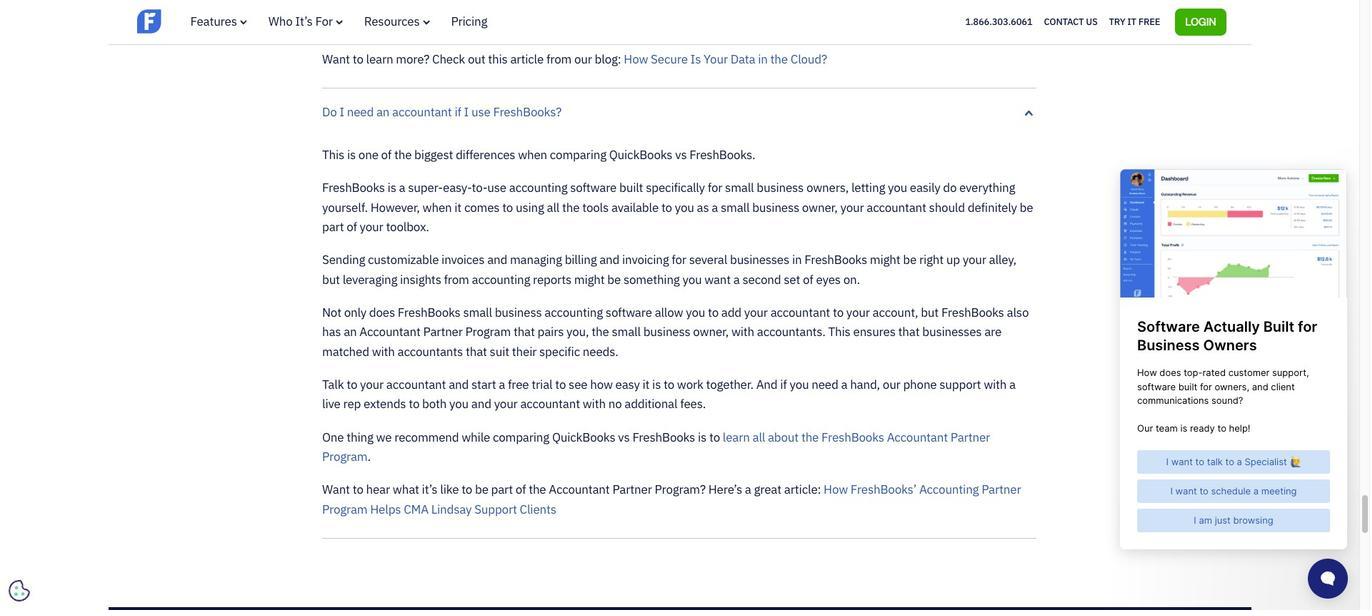 Task type: vqa. For each thing, say whether or not it's contained in the screenshot.
the left LEARN
yes



Task type: locate. For each thing, give the bounding box(es) containing it.
1 vertical spatial in
[[792, 252, 802, 268]]

1 horizontal spatial learn
[[723, 430, 750, 446]]

account,
[[873, 305, 918, 321]]

2 vertical spatial accounting
[[545, 305, 603, 321]]

cookie consent banner dialog
[[11, 435, 225, 600]]

for
[[708, 180, 722, 196], [672, 252, 686, 268]]

your right up
[[963, 252, 986, 268]]

if inside talk to your accountant and start a free trial to see how easy it is to work together. and if you need a hand, our phone support with a live rep extends to both you and your accountant with no additional fees.
[[780, 377, 787, 393]]

0 horizontal spatial if
[[455, 105, 461, 120]]

all inside learn all about the freshbooks accountant partner program
[[753, 430, 765, 446]]

might left right
[[870, 252, 900, 268]]

0 horizontal spatial how
[[624, 51, 648, 67]]

trial
[[532, 377, 553, 393]]

to right talk
[[347, 377, 357, 393]]

be right definitely
[[1020, 200, 1033, 215]]

1 horizontal spatial might
[[870, 252, 900, 268]]

partner inside how freshbooks' accounting partner program helps cma lindsay support clients
[[982, 483, 1021, 498]]

in right the data
[[758, 51, 768, 67]]

accounting
[[509, 180, 568, 196], [472, 272, 530, 288], [545, 305, 603, 321]]

accounting up you,
[[545, 305, 603, 321]]

we
[[376, 430, 392, 446]]

1 horizontal spatial how
[[824, 483, 848, 498]]

how inside how freshbooks' accounting partner program helps cma lindsay support clients
[[824, 483, 848, 498]]

accountant
[[392, 105, 452, 120], [867, 200, 926, 215], [771, 305, 830, 321], [386, 377, 446, 393], [520, 397, 580, 412]]

want down for at the left
[[322, 51, 350, 67]]

freshbooks logo image
[[137, 8, 248, 35]]

freshbooks up are
[[941, 305, 1004, 321]]

0 vertical spatial an
[[376, 105, 390, 120]]

data
[[731, 51, 755, 67]]

1 vertical spatial this
[[828, 325, 851, 340]]

1 vertical spatial part
[[491, 483, 513, 498]]

2 i from the left
[[464, 105, 469, 120]]

2 horizontal spatial accountant
[[887, 430, 948, 446]]

program down 'hear'
[[322, 502, 368, 518]]

specific
[[539, 344, 580, 360]]

0 horizontal spatial accountant
[[360, 325, 421, 340]]

0 vertical spatial owner,
[[802, 200, 838, 215]]

an
[[376, 105, 390, 120], [344, 325, 357, 340]]

accountants.
[[757, 325, 826, 340]]

want left 'hear'
[[322, 483, 350, 498]]

ensures
[[853, 325, 896, 340]]

of up clients
[[516, 483, 526, 498]]

0 horizontal spatial an
[[344, 325, 357, 340]]

for left several
[[672, 252, 686, 268]]

learn all about the freshbooks accountant partner program
[[322, 430, 990, 465]]

you right allow
[[686, 305, 705, 321]]

partner right accounting
[[982, 483, 1021, 498]]

need right do
[[347, 105, 374, 120]]

easy
[[615, 377, 640, 393]]

businesses left are
[[922, 325, 982, 340]]

how
[[624, 51, 648, 67], [824, 483, 848, 498]]

partner left 'program?'
[[613, 483, 652, 498]]

toolbox.
[[386, 219, 429, 235]]

1 vertical spatial when
[[423, 200, 452, 215]]

program down one
[[322, 449, 368, 465]]

0 vertical spatial vs
[[675, 147, 687, 163]]

1 vertical spatial learn
[[723, 430, 750, 446]]

0 vertical spatial quickbooks
[[609, 147, 673, 163]]

1 vertical spatial use
[[487, 180, 506, 196]]

0 vertical spatial learn
[[366, 51, 393, 67]]

1 horizontal spatial our
[[883, 377, 901, 393]]

2 horizontal spatial it
[[1128, 16, 1136, 28]]

want to hear what it's like to be part of the accountant partner program? here's a great article:
[[322, 483, 821, 498]]

0 vertical spatial part
[[322, 219, 344, 235]]

1 vertical spatial our
[[883, 377, 901, 393]]

all right using
[[547, 200, 560, 215]]

for up as
[[708, 180, 722, 196]]

i right do
[[340, 105, 344, 120]]

1 horizontal spatial in
[[792, 252, 802, 268]]

with
[[731, 325, 754, 340], [372, 344, 395, 360], [984, 377, 1007, 393], [583, 397, 606, 412]]

this
[[488, 51, 508, 67]]

1 vertical spatial need
[[812, 377, 838, 393]]

definitely
[[968, 200, 1017, 215]]

article
[[510, 51, 544, 67]]

insights
[[400, 272, 441, 288]]

use up comes
[[487, 180, 506, 196]]

quickbooks down no
[[552, 430, 615, 446]]

thing
[[347, 430, 373, 446]]

1 vertical spatial but
[[921, 305, 939, 321]]

when down freshbooks? on the left top of page
[[518, 147, 547, 163]]

might
[[870, 252, 900, 268], [574, 272, 605, 288]]

us
[[1086, 16, 1098, 28]]

helps
[[370, 502, 401, 518]]

partner
[[423, 325, 463, 340], [951, 430, 990, 446], [613, 483, 652, 498], [982, 483, 1021, 498]]

1 want from the top
[[322, 51, 350, 67]]

for inside freshbooks is a super-easy-to-use accounting software built specifically for small business owners, letting you easily do everything yourself. however, when it comes to using all the tools available to you as a small business owner, your accountant should definitely be part of your toolbox.
[[708, 180, 722, 196]]

learn left 'more?'
[[366, 51, 393, 67]]

small up suit
[[463, 305, 492, 321]]

more?
[[396, 51, 430, 67]]

1 vertical spatial if
[[780, 377, 787, 393]]

vs down no
[[618, 430, 630, 446]]

the left tools
[[562, 200, 580, 215]]

from inside sending customizable invoices and managing billing and invoicing for several businesses in freshbooks might be right up your alley, but leveraging insights from accounting reports might be something you want a second set of eyes on.
[[444, 272, 469, 288]]

invoicing
[[622, 252, 669, 268]]

0 vertical spatial software
[[570, 180, 617, 196]]

free
[[1138, 16, 1160, 28]]

rep
[[343, 397, 361, 412]]

businesses up second
[[730, 252, 789, 268]]

0 vertical spatial it
[[1128, 16, 1136, 28]]

0 horizontal spatial for
[[672, 252, 686, 268]]

1 vertical spatial accounting
[[472, 272, 530, 288]]

when inside freshbooks is a super-easy-to-use accounting software built specifically for small business owners, letting you easily do everything yourself. however, when it comes to using all the tools available to you as a small business owner, your accountant should definitely be part of your toolbox.
[[423, 200, 452, 215]]

2 vertical spatial program
[[322, 502, 368, 518]]

1 vertical spatial accountant
[[887, 430, 948, 446]]

0 vertical spatial want
[[322, 51, 350, 67]]

but
[[322, 272, 340, 288], [921, 305, 939, 321]]

comparing right while
[[493, 430, 549, 446]]

it right try
[[1128, 16, 1136, 28]]

all
[[547, 200, 560, 215], [753, 430, 765, 446]]

0 horizontal spatial from
[[444, 272, 469, 288]]

owner, down add
[[693, 325, 729, 340]]

0 horizontal spatial part
[[322, 219, 344, 235]]

in
[[758, 51, 768, 67], [792, 252, 802, 268]]

1 vertical spatial from
[[444, 272, 469, 288]]

0 horizontal spatial all
[[547, 200, 560, 215]]

this left one
[[322, 147, 344, 163]]

need left hand,
[[812, 377, 838, 393]]

small
[[725, 180, 754, 196], [721, 200, 750, 215], [463, 305, 492, 321], [612, 325, 641, 340]]

but inside not only does freshbooks small business accounting software allow you to add your accountant to your account, but freshbooks also has an accountant partner program that pairs you, the small business owner, with accountants. this ensures that businesses are matched with accountants that suit their specific needs.
[[921, 305, 939, 321]]

vs up specifically in the top of the page
[[675, 147, 687, 163]]

1 vertical spatial want
[[322, 483, 350, 498]]

use inside freshbooks is a super-easy-to-use accounting software built specifically for small business owners, letting you easily do everything yourself. however, when it comes to using all the tools available to you as a small business owner, your accountant should definitely be part of your toolbox.
[[487, 180, 506, 196]]

from down invoices
[[444, 272, 469, 288]]

a left great
[[745, 483, 751, 498]]

0 vertical spatial our
[[574, 51, 592, 67]]

hear
[[366, 483, 390, 498]]

is up however, in the left of the page
[[388, 180, 396, 196]]

i up "differences"
[[464, 105, 469, 120]]

software left allow
[[606, 305, 652, 321]]

from right "article"
[[546, 51, 572, 67]]

software up tools
[[570, 180, 617, 196]]

is inside freshbooks is a super-easy-to-use accounting software built specifically for small business owners, letting you easily do everything yourself. however, when it comes to using all the tools available to you as a small business owner, your accountant should definitely be part of your toolbox.
[[388, 180, 396, 196]]

owner, down owners, at the top
[[802, 200, 838, 215]]

how right article:
[[824, 483, 848, 498]]

who
[[268, 14, 293, 29]]

0 horizontal spatial but
[[322, 272, 340, 288]]

the right about
[[801, 430, 819, 446]]

it's
[[295, 14, 313, 29]]

1 vertical spatial software
[[606, 305, 652, 321]]

small right as
[[721, 200, 750, 215]]

the inside learn all about the freshbooks accountant partner program
[[801, 430, 819, 446]]

.
[[368, 449, 371, 465]]

does
[[369, 305, 395, 321]]

1 horizontal spatial for
[[708, 180, 722, 196]]

the inside not only does freshbooks small business accounting software allow you to add your accountant to your account, but freshbooks also has an accountant partner program that pairs you, the small business owner, with accountants. this ensures that businesses are matched with accountants that suit their specific needs.
[[592, 325, 609, 340]]

1.866.303.6061 link
[[965, 16, 1033, 28]]

allow
[[655, 305, 683, 321]]

an right has
[[344, 325, 357, 340]]

of right set
[[803, 272, 813, 288]]

1 vertical spatial an
[[344, 325, 357, 340]]

our left 'blog:'
[[574, 51, 592, 67]]

clients
[[520, 502, 556, 518]]

1 horizontal spatial i
[[464, 105, 469, 120]]

1 horizontal spatial owner,
[[802, 200, 838, 215]]

it inside freshbooks is a super-easy-to-use accounting software built specifically for small business owners, letting you easily do everything yourself. however, when it comes to using all the tools available to you as a small business owner, your accountant should definitely be part of your toolbox.
[[455, 200, 462, 215]]

be
[[1020, 200, 1033, 215], [903, 252, 917, 268], [607, 272, 621, 288], [475, 483, 488, 498]]

accounting down managing
[[472, 272, 530, 288]]

1 horizontal spatial accountant
[[549, 483, 610, 498]]

how right 'blog:'
[[624, 51, 648, 67]]

0 horizontal spatial i
[[340, 105, 344, 120]]

0 vertical spatial accounting
[[509, 180, 568, 196]]

0 vertical spatial all
[[547, 200, 560, 215]]

accountant down phone
[[887, 430, 948, 446]]

use
[[471, 105, 491, 120], [487, 180, 506, 196]]

you inside sending customizable invoices and managing billing and invoicing for several businesses in freshbooks might be right up your alley, but leveraging insights from accounting reports might be something you want a second set of eyes on.
[[683, 272, 702, 288]]

1 horizontal spatial this
[[828, 325, 851, 340]]

free
[[508, 377, 529, 393]]

0 vertical spatial accountant
[[360, 325, 421, 340]]

0 horizontal spatial our
[[574, 51, 592, 67]]

and
[[487, 252, 507, 268], [600, 252, 620, 268], [449, 377, 469, 393], [471, 397, 491, 412]]

0 vertical spatial need
[[347, 105, 374, 120]]

from
[[546, 51, 572, 67], [444, 272, 469, 288]]

use up "differences"
[[471, 105, 491, 120]]

1 vertical spatial it
[[455, 200, 462, 215]]

who it's for link
[[268, 14, 343, 29]]

business
[[757, 180, 804, 196], [752, 200, 799, 215], [495, 305, 542, 321], [643, 325, 690, 340]]

check
[[432, 51, 465, 67]]

small down freshbooks. at top right
[[725, 180, 754, 196]]

leveraging
[[343, 272, 397, 288]]

1 vertical spatial vs
[[618, 430, 630, 446]]

1 horizontal spatial it
[[643, 377, 650, 393]]

and down start
[[471, 397, 491, 412]]

part down yourself.
[[322, 219, 344, 235]]

phone
[[903, 377, 937, 393]]

learn
[[366, 51, 393, 67], [723, 430, 750, 446]]

accounting up using
[[509, 180, 568, 196]]

an up one
[[376, 105, 390, 120]]

freshbooks inside learn all about the freshbooks accountant partner program
[[822, 430, 884, 446]]

learn all about the freshbooks accountant partner program link
[[322, 430, 990, 465]]

if
[[455, 105, 461, 120], [780, 377, 787, 393]]

0 horizontal spatial businesses
[[730, 252, 789, 268]]

your down however, in the left of the page
[[360, 219, 383, 235]]

accountant inside not only does freshbooks small business accounting software allow you to add your accountant to your account, but freshbooks also has an accountant partner program that pairs you, the small business owner, with accountants. this ensures that businesses are matched with accountants that suit their specific needs.
[[771, 305, 830, 321]]

pairs
[[538, 325, 564, 340]]

partner down support
[[951, 430, 990, 446]]

be inside freshbooks is a super-easy-to-use accounting software built specifically for small business owners, letting you easily do everything yourself. however, when it comes to using all the tools available to you as a small business owner, your accountant should definitely be part of your toolbox.
[[1020, 200, 1033, 215]]

1 vertical spatial owner,
[[693, 325, 729, 340]]

when
[[518, 147, 547, 163], [423, 200, 452, 215]]

it's
[[422, 483, 438, 498]]

1 vertical spatial might
[[574, 272, 605, 288]]

need
[[347, 105, 374, 120], [812, 377, 838, 393]]

0 horizontal spatial owner,
[[693, 325, 729, 340]]

0 vertical spatial use
[[471, 105, 491, 120]]

0 vertical spatial businesses
[[730, 252, 789, 268]]

their
[[512, 344, 537, 360]]

0 horizontal spatial in
[[758, 51, 768, 67]]

it down easy-
[[455, 200, 462, 215]]

a left hand,
[[841, 377, 847, 393]]

1 vertical spatial all
[[753, 430, 765, 446]]

software inside freshbooks is a super-easy-to-use accounting software built specifically for small business owners, letting you easily do everything yourself. however, when it comes to using all the tools available to you as a small business owner, your accountant should definitely be part of your toolbox.
[[570, 180, 617, 196]]

one thing we recommend while comparing quickbooks vs freshbooks is to
[[322, 430, 720, 446]]

right
[[919, 252, 944, 268]]

1.866.303.6061
[[965, 16, 1033, 28]]

0 vertical spatial in
[[758, 51, 768, 67]]

to
[[353, 51, 363, 67], [502, 200, 513, 215], [661, 200, 672, 215], [708, 305, 719, 321], [833, 305, 844, 321], [347, 377, 357, 393], [555, 377, 566, 393], [664, 377, 674, 393], [409, 397, 419, 412], [709, 430, 720, 446], [353, 483, 363, 498], [462, 483, 472, 498]]

learn inside learn all about the freshbooks accountant partner program
[[723, 430, 750, 446]]

the up needs.
[[592, 325, 609, 340]]

owner, inside freshbooks is a super-easy-to-use accounting software built specifically for small business owners, letting you easily do everything yourself. however, when it comes to using all the tools available to you as a small business owner, your accountant should definitely be part of your toolbox.
[[802, 200, 838, 215]]

2 want from the top
[[322, 483, 350, 498]]

might down billing
[[574, 272, 605, 288]]

0 vertical spatial for
[[708, 180, 722, 196]]

freshbooks up eyes
[[805, 252, 867, 268]]

0 horizontal spatial learn
[[366, 51, 393, 67]]

1 vertical spatial businesses
[[922, 325, 982, 340]]

while
[[462, 430, 490, 446]]

the inside freshbooks is a super-easy-to-use accounting software built specifically for small business owners, letting you easily do everything yourself. however, when it comes to using all the tools available to you as a small business owner, your accountant should definitely be part of your toolbox.
[[562, 200, 580, 215]]

available
[[611, 200, 659, 215]]

learn left about
[[723, 430, 750, 446]]

1 vertical spatial how
[[824, 483, 848, 498]]

if right and
[[780, 377, 787, 393]]

to left the see
[[555, 377, 566, 393]]

accountant inside freshbooks is a super-easy-to-use accounting software built specifically for small business owners, letting you easily do everything yourself. however, when it comes to using all the tools available to you as a small business owner, your accountant should definitely be part of your toolbox.
[[867, 200, 926, 215]]

1 horizontal spatial an
[[376, 105, 390, 120]]

is up the additional
[[652, 377, 661, 393]]

1 horizontal spatial all
[[753, 430, 765, 446]]

on.
[[843, 272, 860, 288]]

2 vertical spatial it
[[643, 377, 650, 393]]

0 horizontal spatial that
[[466, 344, 487, 360]]

if up "differences"
[[455, 105, 461, 120]]

1 horizontal spatial businesses
[[922, 325, 982, 340]]

features link
[[190, 14, 247, 29]]

0 horizontal spatial it
[[455, 200, 462, 215]]

your up extends
[[360, 377, 384, 393]]

0 horizontal spatial when
[[423, 200, 452, 215]]

that up their
[[514, 325, 535, 340]]

1 horizontal spatial need
[[812, 377, 838, 393]]

when down super-
[[423, 200, 452, 215]]

0 vertical spatial program
[[465, 325, 511, 340]]

great
[[754, 483, 782, 498]]

1 horizontal spatial vs
[[675, 147, 687, 163]]

be left right
[[903, 252, 917, 268]]

0 vertical spatial but
[[322, 272, 340, 288]]

cloud?
[[791, 51, 827, 67]]

to left 'more?'
[[353, 51, 363, 67]]

0 vertical spatial this
[[322, 147, 344, 163]]

0 vertical spatial if
[[455, 105, 461, 120]]

2 horizontal spatial that
[[898, 325, 920, 340]]

of inside freshbooks is a super-easy-to-use accounting software built specifically for small business owners, letting you easily do everything yourself. however, when it comes to using all the tools available to you as a small business owner, your accountant should definitely be part of your toolbox.
[[347, 219, 357, 235]]

set
[[784, 272, 800, 288]]

do
[[943, 180, 957, 196]]

1 horizontal spatial but
[[921, 305, 939, 321]]

as
[[697, 200, 709, 215]]

1 horizontal spatial if
[[780, 377, 787, 393]]

built
[[619, 180, 643, 196]]

0 horizontal spatial vs
[[618, 430, 630, 446]]



Task type: describe. For each thing, give the bounding box(es) containing it.
with down add
[[731, 325, 754, 340]]

additional
[[625, 397, 678, 412]]

talk
[[322, 377, 344, 393]]

an inside not only does freshbooks small business accounting software allow you to add your accountant to your account, but freshbooks also has an accountant partner program that pairs you, the small business owner, with accountants. this ensures that businesses are matched with accountants that suit their specific needs.
[[344, 325, 357, 340]]

want for want to learn more? check out this article from our blog: how secure is your data in the cloud?
[[322, 51, 350, 67]]

try it free link
[[1109, 13, 1160, 31]]

of inside sending customizable invoices and managing billing and invoicing for several businesses in freshbooks might be right up your alley, but leveraging insights from accounting reports might be something you want a second set of eyes on.
[[803, 272, 813, 288]]

a right support
[[1009, 377, 1016, 393]]

to up here's
[[709, 430, 720, 446]]

differences
[[456, 147, 515, 163]]

our inside talk to your accountant and start a free trial to see how easy it is to work together. and if you need a hand, our phone support with a live rep extends to both you and your accountant with no additional fees.
[[883, 377, 901, 393]]

only
[[344, 305, 366, 321]]

not only does freshbooks small business accounting software allow you to add your accountant to your account, but freshbooks also has an accountant partner program that pairs you, the small business owner, with accountants. this ensures that businesses are matched with accountants that suit their specific needs.
[[322, 305, 1029, 360]]

you left as
[[675, 200, 694, 215]]

and right invoices
[[487, 252, 507, 268]]

out
[[468, 51, 485, 67]]

your
[[704, 51, 728, 67]]

be left something
[[607, 272, 621, 288]]

everything
[[959, 180, 1015, 196]]

up
[[946, 252, 960, 268]]

what
[[393, 483, 419, 498]]

a up however, in the left of the page
[[399, 180, 405, 196]]

a right as
[[712, 200, 718, 215]]

freshbooks inside sending customizable invoices and managing billing and invoicing for several businesses in freshbooks might be right up your alley, but leveraging insights from accounting reports might be something you want a second set of eyes on.
[[805, 252, 867, 268]]

1 i from the left
[[340, 105, 344, 120]]

cma
[[404, 502, 429, 518]]

work
[[677, 377, 703, 393]]

1 horizontal spatial when
[[518, 147, 547, 163]]

try
[[1109, 16, 1126, 28]]

program inside how freshbooks' accounting partner program helps cma lindsay support clients
[[322, 502, 368, 518]]

needs.
[[583, 344, 618, 360]]

you right both
[[449, 397, 469, 412]]

are
[[985, 325, 1002, 340]]

want
[[705, 272, 731, 288]]

how freshbooks' accounting partner program helps cma lindsay support clients
[[322, 483, 1021, 518]]

to left work on the bottom
[[664, 377, 674, 393]]

program inside not only does freshbooks small business accounting software allow you to add your accountant to your account, but freshbooks also has an accountant partner program that pairs you, the small business owner, with accountants. this ensures that businesses are matched with accountants that suit their specific needs.
[[465, 325, 511, 340]]

software inside not only does freshbooks small business accounting software allow you to add your accountant to your account, but freshbooks also has an accountant partner program that pairs you, the small business owner, with accountants. this ensures that businesses are matched with accountants that suit their specific needs.
[[606, 305, 652, 321]]

how secure is your data in the cloud? link
[[621, 51, 827, 67]]

who it's for
[[268, 14, 333, 29]]

it inside talk to your accountant and start a free trial to see how easy it is to work together. and if you need a hand, our phone support with a live rep extends to both you and your accountant with no additional fees.
[[643, 377, 650, 393]]

this inside not only does freshbooks small business accounting software allow you to add your accountant to your account, but freshbooks also has an accountant partner program that pairs you, the small business owner, with accountants. this ensures that businesses are matched with accountants that suit their specific needs.
[[828, 325, 851, 340]]

1 horizontal spatial that
[[514, 325, 535, 340]]

extends
[[364, 397, 406, 412]]

0 horizontal spatial might
[[574, 272, 605, 288]]

1 vertical spatial comparing
[[493, 430, 549, 446]]

and
[[756, 377, 778, 393]]

small up needs.
[[612, 325, 641, 340]]

accountant down the trial on the bottom left of page
[[520, 397, 580, 412]]

start
[[471, 377, 496, 393]]

billing
[[565, 252, 597, 268]]

to left add
[[708, 305, 719, 321]]

one
[[359, 147, 378, 163]]

a left free
[[499, 377, 505, 393]]

do
[[322, 105, 337, 120]]

article:
[[784, 483, 821, 498]]

to down specifically in the top of the page
[[661, 200, 672, 215]]

pricing
[[451, 14, 487, 29]]

0 vertical spatial might
[[870, 252, 900, 268]]

1 vertical spatial quickbooks
[[552, 430, 615, 446]]

to left 'hear'
[[353, 483, 363, 498]]

0 horizontal spatial this
[[322, 147, 344, 163]]

1 horizontal spatial part
[[491, 483, 513, 498]]

managing
[[510, 252, 562, 268]]

0 vertical spatial comparing
[[550, 147, 606, 163]]

you,
[[567, 325, 589, 340]]

with right support
[[984, 377, 1007, 393]]

talk to your accountant and start a free trial to see how easy it is to work together. and if you need a hand, our phone support with a live rep extends to both you and your accountant with no additional fees.
[[322, 377, 1016, 412]]

sending customizable invoices and managing billing and invoicing for several businesses in freshbooks might be right up your alley, but leveraging insights from accounting reports might be something you want a second set of eyes on.
[[322, 252, 1017, 288]]

super-
[[408, 180, 443, 196]]

with right matched
[[372, 344, 395, 360]]

but inside sending customizable invoices and managing billing and invoicing for several businesses in freshbooks might be right up your alley, but leveraging insights from accounting reports might be something you want a second set of eyes on.
[[322, 272, 340, 288]]

your down free
[[494, 397, 518, 412]]

specifically
[[646, 180, 705, 196]]

accounting inside sending customizable invoices and managing billing and invoicing for several businesses in freshbooks might be right up your alley, but leveraging insights from accounting reports might be something you want a second set of eyes on.
[[472, 272, 530, 288]]

contact
[[1044, 16, 1084, 28]]

together.
[[706, 377, 754, 393]]

need inside talk to your accountant and start a free trial to see how easy it is to work together. and if you need a hand, our phone support with a live rep extends to both you and your accountant with no additional fees.
[[812, 377, 838, 393]]

want for want to hear what it's like to be part of the accountant partner program? here's a great article:
[[322, 483, 350, 498]]

contact us link
[[1044, 13, 1098, 31]]

your right add
[[744, 305, 768, 321]]

resources link
[[364, 14, 430, 29]]

accountant inside learn all about the freshbooks accountant partner program
[[887, 430, 948, 446]]

to down eyes
[[833, 305, 844, 321]]

want to learn more? check out this article from our blog: how secure is your data in the cloud?
[[322, 51, 827, 67]]

letting
[[851, 180, 885, 196]]

using
[[516, 200, 544, 215]]

0 vertical spatial how
[[624, 51, 648, 67]]

easy-
[[443, 180, 472, 196]]

partner inside not only does freshbooks small business accounting software allow you to add your accountant to your account, but freshbooks also has an accountant partner program that pairs you, the small business owner, with accountants. this ensures that businesses are matched with accountants that suit their specific needs.
[[423, 325, 463, 340]]

your inside sending customizable invoices and managing billing and invoicing for several businesses in freshbooks might be right up your alley, but leveraging insights from accounting reports might be something you want a second set of eyes on.
[[963, 252, 986, 268]]

how
[[590, 377, 613, 393]]

something
[[624, 272, 680, 288]]

login
[[1185, 15, 1216, 28]]

freshbooks down insights
[[398, 305, 461, 321]]

lindsay
[[431, 502, 472, 518]]

accountant inside not only does freshbooks small business accounting software allow you to add your accountant to your account, but freshbooks also has an accountant partner program that pairs you, the small business owner, with accountants. this ensures that businesses are matched with accountants that suit their specific needs.
[[360, 325, 421, 340]]

be up support
[[475, 483, 488, 498]]

has
[[322, 325, 341, 340]]

the left biggest
[[394, 147, 412, 163]]

pricing link
[[451, 14, 487, 29]]

freshbooks.
[[690, 147, 755, 163]]

about
[[768, 430, 799, 446]]

accountant up both
[[386, 377, 446, 393]]

blog:
[[595, 51, 621, 67]]

you right and
[[790, 377, 809, 393]]

program inside learn all about the freshbooks accountant partner program
[[322, 449, 368, 465]]

freshbooks?
[[493, 105, 562, 120]]

freshbooks is a super-easy-to-use accounting software built specifically for small business owners, letting you easily do everything yourself. however, when it comes to using all the tools available to you as a small business owner, your accountant should definitely be part of your toolbox.
[[322, 180, 1033, 235]]

0 horizontal spatial need
[[347, 105, 374, 120]]

several
[[689, 252, 727, 268]]

for inside sending customizable invoices and managing billing and invoicing for several businesses in freshbooks might be right up your alley, but leveraging insights from accounting reports might be something you want a second set of eyes on.
[[672, 252, 686, 268]]

resources
[[364, 14, 420, 29]]

is left one
[[347, 147, 356, 163]]

program?
[[655, 483, 706, 498]]

accounting
[[919, 483, 979, 498]]

and left start
[[449, 377, 469, 393]]

is inside talk to your accountant and start a free trial to see how easy it is to work together. and if you need a hand, our phone support with a live rep extends to both you and your accountant with no additional fees.
[[652, 377, 661, 393]]

accountant up biggest
[[392, 105, 452, 120]]

and right billing
[[600, 252, 620, 268]]

hand,
[[850, 377, 880, 393]]

biggest
[[414, 147, 453, 163]]

comes
[[464, 200, 500, 215]]

alley,
[[989, 252, 1017, 268]]

owner, inside not only does freshbooks small business accounting software allow you to add your accountant to your account, but freshbooks also has an accountant partner program that pairs you, the small business owner, with accountants. this ensures that businesses are matched with accountants that suit their specific needs.
[[693, 325, 729, 340]]

do i need an accountant if i use freshbooks?
[[322, 105, 562, 120]]

a inside sending customizable invoices and managing billing and invoicing for several businesses in freshbooks might be right up your alley, but leveraging insights from accounting reports might be something you want a second set of eyes on.
[[734, 272, 740, 288]]

secure
[[651, 51, 688, 67]]

support
[[940, 377, 981, 393]]

is
[[691, 51, 701, 67]]

eyes
[[816, 272, 841, 288]]

your down letting
[[840, 200, 864, 215]]

recommend
[[395, 430, 459, 446]]

accounting inside not only does freshbooks small business accounting software allow you to add your accountant to your account, but freshbooks also has an accountant partner program that pairs you, the small business owner, with accountants. this ensures that businesses are matched with accountants that suit their specific needs.
[[545, 305, 603, 321]]

2 vertical spatial accountant
[[549, 483, 610, 498]]

freshbooks'
[[851, 483, 917, 498]]

to left both
[[409, 397, 419, 412]]

in inside sending customizable invoices and managing billing and invoicing for several businesses in freshbooks might be right up your alley, but leveraging insights from accounting reports might be something you want a second set of eyes on.
[[792, 252, 802, 268]]

partner inside learn all about the freshbooks accountant partner program
[[951, 430, 990, 446]]

for
[[315, 14, 333, 29]]

the left cloud?
[[771, 51, 788, 67]]

businesses inside not only does freshbooks small business accounting software allow you to add your accountant to your account, but freshbooks also has an accountant partner program that pairs you, the small business owner, with accountants. this ensures that businesses are matched with accountants that suit their specific needs.
[[922, 325, 982, 340]]

accounting inside freshbooks is a super-easy-to-use accounting software built specifically for small business owners, letting you easily do everything yourself. however, when it comes to using all the tools available to you as a small business owner, your accountant should definitely be part of your toolbox.
[[509, 180, 568, 196]]

no
[[608, 397, 622, 412]]

businesses inside sending customizable invoices and managing billing and invoicing for several businesses in freshbooks might be right up your alley, but leveraging insights from accounting reports might be something you want a second set of eyes on.
[[730, 252, 789, 268]]

to left using
[[502, 200, 513, 215]]

your up ensures
[[846, 305, 870, 321]]

freshbooks down the additional
[[633, 430, 695, 446]]

1 horizontal spatial from
[[546, 51, 572, 67]]

customizable
[[368, 252, 439, 268]]

part inside freshbooks is a super-easy-to-use accounting software built specifically for small business owners, letting you easily do everything yourself. however, when it comes to using all the tools available to you as a small business owner, your accountant should definitely be part of your toolbox.
[[322, 219, 344, 235]]

of right one
[[381, 147, 392, 163]]

cookie preferences image
[[9, 581, 30, 602]]

to-
[[472, 180, 487, 196]]

to right like
[[462, 483, 472, 498]]

with down how
[[583, 397, 606, 412]]

you left easily
[[888, 180, 907, 196]]

freshbooks inside freshbooks is a super-easy-to-use accounting software built specifically for small business owners, letting you easily do everything yourself. however, when it comes to using all the tools available to you as a small business owner, your accountant should definitely be part of your toolbox.
[[322, 180, 385, 196]]

is down the fees.
[[698, 430, 707, 446]]

the up clients
[[529, 483, 546, 498]]

all inside freshbooks is a super-easy-to-use accounting software built specifically for small business owners, letting you easily do everything yourself. however, when it comes to using all the tools available to you as a small business owner, your accountant should definitely be part of your toolbox.
[[547, 200, 560, 215]]

you inside not only does freshbooks small business accounting software allow you to add your accountant to your account, but freshbooks also has an accountant partner program that pairs you, the small business owner, with accountants. this ensures that businesses are matched with accountants that suit their specific needs.
[[686, 305, 705, 321]]

second
[[743, 272, 781, 288]]



